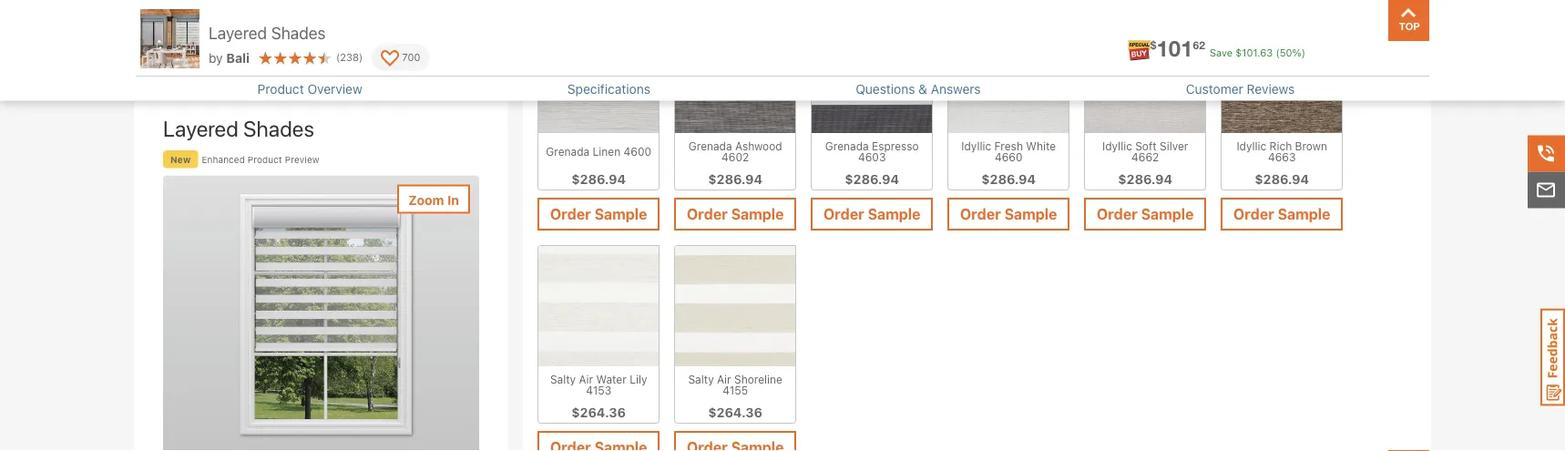Task type: vqa. For each thing, say whether or not it's contained in the screenshot.
Order Sample for Idyllic Rich Brown 4663 $286.94
yes



Task type: describe. For each thing, give the bounding box(es) containing it.
.
[[1258, 46, 1260, 58]]

idyllic fresh white 4660 $286.94
[[962, 139, 1056, 187]]

1 vertical spatial shades
[[243, 116, 314, 141]]

idyllic for idyllic soft silver 4662 $286.94
[[1103, 139, 1132, 152]]

1 horizontal spatial $
[[1236, 46, 1242, 58]]

$286.94 inside idyllic fresh white 4660 $286.94
[[982, 172, 1036, 187]]

order for idyllic rich brown 4663 $286.94
[[1234, 205, 1274, 223]]

63
[[1260, 46, 1273, 58]]

700
[[402, 51, 420, 63]]

salty air shoreline 4155 $264.36
[[688, 373, 783, 420]]

shoreline
[[734, 373, 783, 385]]

$286.94 inside grenada espresso 4603 $286.94
[[845, 172, 899, 187]]

zoom in
[[409, 192, 459, 207]]

sample for grenada ashwood 4602 $286.94
[[731, 205, 784, 223]]

$ 101 62
[[1151, 35, 1205, 61]]

linen
[[593, 145, 621, 158]]

0 vertical spatial shades
[[271, 23, 326, 42]]

save $ 101 . 63 ( 50 %)
[[1210, 46, 1306, 58]]

customer reviews
[[1186, 81, 1295, 96]]

4600
[[624, 145, 652, 158]]

customer reviews link
[[1186, 81, 1295, 96]]

product overview link
[[258, 81, 362, 96]]

idyllic soft silver 4662 $286.94
[[1103, 139, 1189, 187]]

1 vertical spatial layered
[[163, 116, 238, 141]]

display image
[[381, 50, 399, 68]]

1 sample from the left
[[595, 205, 647, 223]]

4155
[[723, 384, 748, 396]]

order sample button for grenada espresso 4603 $286.94
[[811, 198, 933, 230]]

espresso
[[872, 139, 919, 152]]

preview
[[285, 154, 319, 164]]

)
[[359, 51, 363, 63]]

overview
[[307, 81, 362, 96]]

idyllic for idyllic fresh white 4660 $286.94
[[962, 139, 991, 152]]

product image image
[[140, 9, 200, 68]]

order for grenada espresso 4603 $286.94
[[824, 205, 864, 223]]

1 vertical spatial product
[[248, 154, 282, 164]]

drag icon image
[[286, 255, 356, 362]]

0 vertical spatial layered shades
[[209, 23, 326, 42]]

salty air water lily 4153 $264.36
[[550, 373, 647, 420]]

enhanced
[[202, 154, 245, 164]]

grenada for grenada ashwood 4602 $286.94
[[689, 139, 732, 152]]

grenada for grenada espresso 4603 $286.94
[[825, 139, 869, 152]]

customer
[[1186, 81, 1244, 96]]

grenada linen 4600
[[546, 145, 652, 158]]

order sample for grenada espresso 4603 $286.94
[[824, 205, 921, 223]]

order sample for idyllic soft silver 4662 $286.94
[[1097, 205, 1194, 223]]

lily
[[630, 373, 647, 385]]

0 horizontal spatial (
[[336, 51, 340, 63]]

questions & answers link
[[856, 81, 981, 96]]

brown
[[1295, 139, 1328, 152]]

specifications
[[568, 81, 651, 96]]

idyllic rich brown 4663 $286.94
[[1237, 139, 1328, 187]]

4603
[[858, 150, 886, 163]]

rich
[[1270, 139, 1292, 152]]

$264.36 inside salty air shoreline 4155 $264.36
[[708, 405, 763, 420]]

zoom
[[409, 192, 444, 207]]

idyllic for idyllic rich brown 4663 $286.94
[[1237, 139, 1267, 152]]

1 $286.94 from the left
[[572, 172, 626, 187]]



Task type: locate. For each thing, give the bounding box(es) containing it.
1 horizontal spatial $264.36
[[708, 405, 763, 420]]

1 horizontal spatial 101
[[1242, 46, 1258, 58]]

sample down grenada ashwood 4602 $286.94
[[731, 205, 784, 223]]

feedback link image
[[1541, 308, 1565, 406]]

4662
[[1132, 150, 1159, 163]]

order sample down grenada ashwood 4602 $286.94
[[687, 205, 784, 223]]

sample for idyllic fresh white 4660 $286.94
[[1005, 205, 1057, 223]]

silver
[[1160, 139, 1189, 152]]

sample down grenada espresso 4603 $286.94
[[868, 205, 921, 223]]

6 $286.94 from the left
[[1255, 172, 1309, 187]]

order sample button down grenada ashwood 4602 $286.94
[[674, 198, 797, 230]]

reviews
[[1247, 81, 1295, 96]]

3 $286.94 from the left
[[845, 172, 899, 187]]

air left the shoreline in the bottom left of the page
[[717, 373, 731, 385]]

grenada inside grenada espresso 4603 $286.94
[[825, 139, 869, 152]]

5 order from the left
[[1097, 205, 1138, 223]]

0 horizontal spatial grenada
[[546, 145, 590, 158]]

product left overview
[[258, 81, 304, 96]]

2 order sample from the left
[[687, 205, 784, 223]]

5 order sample from the left
[[1097, 205, 1194, 223]]

air for 4153
[[579, 373, 593, 385]]

2 horizontal spatial grenada
[[825, 139, 869, 152]]

5 sample from the left
[[1141, 205, 1194, 223]]

salty inside the salty air water lily 4153 $264.36
[[550, 373, 576, 385]]

$286.94 inside the idyllic rich brown 4663 $286.94
[[1255, 172, 1309, 187]]

4 order sample button from the left
[[948, 198, 1070, 230]]

3 sample from the left
[[868, 205, 921, 223]]

$286.94 inside grenada ashwood 4602 $286.94
[[708, 172, 763, 187]]

( left )
[[336, 51, 340, 63]]

$264.36 inside the salty air water lily 4153 $264.36
[[572, 405, 626, 420]]

4153
[[586, 384, 612, 396]]

answers
[[931, 81, 981, 96]]

700 button
[[372, 44, 430, 71]]

order sample down grenada linen 4600
[[550, 205, 647, 223]]

order down "idyllic soft silver 4662 $286.94"
[[1097, 205, 1138, 223]]

layered up new
[[163, 116, 238, 141]]

layered
[[209, 23, 267, 42], [163, 116, 238, 141]]

3 idyllic from the left
[[1237, 139, 1267, 152]]

4663
[[1268, 150, 1296, 163]]

salty left 4153
[[550, 373, 576, 385]]

2 order sample button from the left
[[674, 198, 797, 230]]

order down grenada ashwood 4602 $286.94
[[687, 205, 728, 223]]

$286.94 down 4602
[[708, 172, 763, 187]]

grenada inside grenada ashwood 4602 $286.94
[[689, 139, 732, 152]]

bali
[[226, 50, 250, 65]]

1 horizontal spatial air
[[717, 373, 731, 385]]

in
[[447, 192, 459, 207]]

6 sample from the left
[[1278, 205, 1331, 223]]

idyllic left rich
[[1237, 139, 1267, 152]]

sample down the idyllic rich brown 4663 $286.94 at the right of the page
[[1278, 205, 1331, 223]]

order sample down idyllic fresh white 4660 $286.94
[[960, 205, 1057, 223]]

layered shades up enhanced
[[163, 116, 314, 141]]

product overview
[[258, 81, 362, 96]]

sample down linen
[[595, 205, 647, 223]]

sample down idyllic fresh white 4660 $286.94
[[1005, 205, 1057, 223]]

order sample for grenada ashwood 4602 $286.94
[[687, 205, 784, 223]]

grenada
[[689, 139, 732, 152], [825, 139, 869, 152], [546, 145, 590, 158]]

idyllic
[[962, 139, 991, 152], [1103, 139, 1132, 152], [1237, 139, 1267, 152]]

order sample button for idyllic soft silver 4662 $286.94
[[1084, 198, 1207, 230]]

order sample button for grenada ashwood 4602 $286.94
[[674, 198, 797, 230]]

238
[[340, 51, 359, 63]]

sample
[[595, 205, 647, 223], [731, 205, 784, 223], [868, 205, 921, 223], [1005, 205, 1057, 223], [1141, 205, 1194, 223], [1278, 205, 1331, 223]]

2 order from the left
[[687, 205, 728, 223]]

4 sample from the left
[[1005, 205, 1057, 223]]

3 order sample button from the left
[[811, 198, 933, 230]]

order sample button
[[538, 198, 660, 230], [674, 198, 797, 230], [811, 198, 933, 230], [948, 198, 1070, 230], [1084, 198, 1207, 230], [1221, 198, 1343, 230]]

( right 63
[[1276, 46, 1280, 58]]

5 $286.94 from the left
[[1118, 172, 1173, 187]]

grenada ashwood 4602 $286.94
[[689, 139, 782, 187]]

grenada espresso 4603 $286.94
[[825, 139, 919, 187]]

by bali
[[209, 50, 250, 65]]

$ left '62'
[[1151, 39, 1157, 52]]

1 order sample button from the left
[[538, 198, 660, 230]]

0 horizontal spatial $
[[1151, 39, 1157, 52]]

1 vertical spatial layered shades
[[163, 116, 314, 141]]

1 horizontal spatial (
[[1276, 46, 1280, 58]]

save
[[1210, 46, 1233, 58]]

order sample for idyllic rich brown 4663 $286.94
[[1234, 205, 1331, 223]]

1 horizontal spatial idyllic
[[1103, 139, 1132, 152]]

order for idyllic fresh white 4660 $286.94
[[960, 205, 1001, 223]]

1 $264.36 from the left
[[572, 405, 626, 420]]

order sample button down the idyllic rich brown 4663 $286.94 at the right of the page
[[1221, 198, 1343, 230]]

0 vertical spatial product
[[258, 81, 304, 96]]

4660
[[995, 150, 1023, 163]]

5 order sample button from the left
[[1084, 198, 1207, 230]]

order sample down grenada espresso 4603 $286.94
[[824, 205, 921, 223]]

white
[[1026, 139, 1056, 152]]

grenada left espresso
[[825, 139, 869, 152]]

1 horizontal spatial salty
[[688, 373, 714, 385]]

water
[[596, 373, 627, 385]]

$ inside the $ 101 62
[[1151, 39, 1157, 52]]

101 left "save"
[[1157, 35, 1193, 61]]

$264.36 down 4153
[[572, 405, 626, 420]]

salty
[[550, 373, 576, 385], [688, 373, 714, 385]]

1 salty from the left
[[550, 373, 576, 385]]

0 horizontal spatial salty
[[550, 373, 576, 385]]

$286.94
[[572, 172, 626, 187], [708, 172, 763, 187], [845, 172, 899, 187], [982, 172, 1036, 187], [1118, 172, 1173, 187], [1255, 172, 1309, 187]]

order
[[550, 205, 591, 223], [687, 205, 728, 223], [824, 205, 864, 223], [960, 205, 1001, 223], [1097, 205, 1138, 223], [1234, 205, 1274, 223]]

$ right "save"
[[1236, 46, 1242, 58]]

order down grenada espresso 4603 $286.94
[[824, 205, 864, 223]]

1 order sample from the left
[[550, 205, 647, 223]]

3 order sample from the left
[[824, 205, 921, 223]]

sample for idyllic soft silver 4662 $286.94
[[1141, 205, 1194, 223]]

1 idyllic from the left
[[962, 139, 991, 152]]

6 order sample button from the left
[[1221, 198, 1343, 230]]

0 horizontal spatial air
[[579, 373, 593, 385]]

4 order from the left
[[960, 205, 1001, 223]]

idyllic inside "idyllic soft silver 4662 $286.94"
[[1103, 139, 1132, 152]]

order sample button for idyllic rich brown 4663 $286.94
[[1221, 198, 1343, 230]]

idyllic inside idyllic fresh white 4660 $286.94
[[962, 139, 991, 152]]

$264.36
[[572, 405, 626, 420], [708, 405, 763, 420]]

layered shades
[[209, 23, 326, 42], [163, 116, 314, 141]]

order sample button down grenada linen 4600
[[538, 198, 660, 230]]

1 order from the left
[[550, 205, 591, 223]]

air for $264.36
[[717, 373, 731, 385]]

ashwood
[[735, 139, 782, 152]]

product left preview in the top left of the page
[[248, 154, 282, 164]]

layered shades up bali
[[209, 23, 326, 42]]

salty left 4155
[[688, 373, 714, 385]]

specifications link
[[568, 81, 651, 96]]

$286.94 down 4662
[[1118, 172, 1173, 187]]

idyllic left fresh
[[962, 139, 991, 152]]

order sample down "idyllic soft silver 4662 $286.94"
[[1097, 205, 1194, 223]]

4602
[[722, 150, 749, 163]]

3 order from the left
[[824, 205, 864, 223]]

101
[[1157, 35, 1193, 61], [1242, 46, 1258, 58]]

order sample button down grenada espresso 4603 $286.94
[[811, 198, 933, 230]]

shades up product overview link
[[271, 23, 326, 42]]

layered up bali
[[209, 23, 267, 42]]

order for idyllic soft silver 4662 $286.94
[[1097, 205, 1138, 223]]

air left water at the bottom
[[579, 373, 593, 385]]

1 air from the left
[[579, 373, 593, 385]]

2 sample from the left
[[731, 205, 784, 223]]

order sample button down idyllic fresh white 4660 $286.94
[[948, 198, 1070, 230]]

4 $286.94 from the left
[[982, 172, 1036, 187]]

2 air from the left
[[717, 373, 731, 385]]

$286.94 down grenada linen 4600
[[572, 172, 626, 187]]

grenada for grenada linen 4600
[[546, 145, 590, 158]]

order sample button down "idyllic soft silver 4662 $286.94"
[[1084, 198, 1207, 230]]

air inside salty air shoreline 4155 $264.36
[[717, 373, 731, 385]]

sample for grenada espresso 4603 $286.94
[[868, 205, 921, 223]]

6 order from the left
[[1234, 205, 1274, 223]]

by
[[209, 50, 223, 65]]

0 vertical spatial layered
[[209, 23, 267, 42]]

6 order sample from the left
[[1234, 205, 1331, 223]]

2 horizontal spatial idyllic
[[1237, 139, 1267, 152]]

4 order sample from the left
[[960, 205, 1057, 223]]

0 horizontal spatial idyllic
[[962, 139, 991, 152]]

0 horizontal spatial 101
[[1157, 35, 1193, 61]]

&
[[919, 81, 928, 96]]

$
[[1151, 39, 1157, 52], [1236, 46, 1242, 58]]

soft
[[1136, 139, 1157, 152]]

50
[[1280, 46, 1292, 58]]

salty for $264.36
[[688, 373, 714, 385]]

zoom in button
[[397, 185, 470, 214]]

salty inside salty air shoreline 4155 $264.36
[[688, 373, 714, 385]]

questions & answers
[[856, 81, 981, 96]]

$264.36 down 4155
[[708, 405, 763, 420]]

1 horizontal spatial grenada
[[689, 139, 732, 152]]

order sample down the idyllic rich brown 4663 $286.94 at the right of the page
[[1234, 205, 1331, 223]]

shades up enhanced product preview
[[243, 116, 314, 141]]

shades
[[271, 23, 326, 42], [243, 116, 314, 141]]

air inside the salty air water lily 4153 $264.36
[[579, 373, 593, 385]]

2 $264.36 from the left
[[708, 405, 763, 420]]

fresh
[[995, 139, 1023, 152]]

salty for 4153
[[550, 373, 576, 385]]

questions
[[856, 81, 915, 96]]

(
[[1276, 46, 1280, 58], [336, 51, 340, 63]]

air
[[579, 373, 593, 385], [717, 373, 731, 385]]

62
[[1193, 39, 1205, 52]]

( 238 )
[[336, 51, 363, 63]]

2 salty from the left
[[688, 373, 714, 385]]

grenada left "ashwood"
[[689, 139, 732, 152]]

order sample
[[550, 205, 647, 223], [687, 205, 784, 223], [824, 205, 921, 223], [960, 205, 1057, 223], [1097, 205, 1194, 223], [1234, 205, 1331, 223]]

2 $286.94 from the left
[[708, 172, 763, 187]]

%)
[[1292, 46, 1306, 58]]

$286.94 inside "idyllic soft silver 4662 $286.94"
[[1118, 172, 1173, 187]]

$286.94 down 4660
[[982, 172, 1036, 187]]

product
[[258, 81, 304, 96], [248, 154, 282, 164]]

0 horizontal spatial $264.36
[[572, 405, 626, 420]]

order sample button for idyllic fresh white 4660 $286.94
[[948, 198, 1070, 230]]

sample down "idyllic soft silver 4662 $286.94"
[[1141, 205, 1194, 223]]

order down the idyllic rich brown 4663 $286.94 at the right of the page
[[1234, 205, 1274, 223]]

order down idyllic fresh white 4660 $286.94
[[960, 205, 1001, 223]]

new
[[170, 154, 191, 164]]

idyllic inside the idyllic rich brown 4663 $286.94
[[1237, 139, 1267, 152]]

order down grenada linen 4600
[[550, 205, 591, 223]]

order for grenada ashwood 4602 $286.94
[[687, 205, 728, 223]]

$286.94 down 4663
[[1255, 172, 1309, 187]]

order sample for idyllic fresh white 4660 $286.94
[[960, 205, 1057, 223]]

enhanced product preview
[[202, 154, 319, 164]]

$286.94 down 4603
[[845, 172, 899, 187]]

grenada left linen
[[546, 145, 590, 158]]

sample for idyllic rich brown 4663 $286.94
[[1278, 205, 1331, 223]]

101 left 63
[[1242, 46, 1258, 58]]

2 idyllic from the left
[[1103, 139, 1132, 152]]

idyllic left soft
[[1103, 139, 1132, 152]]

top button
[[1389, 0, 1430, 41]]



